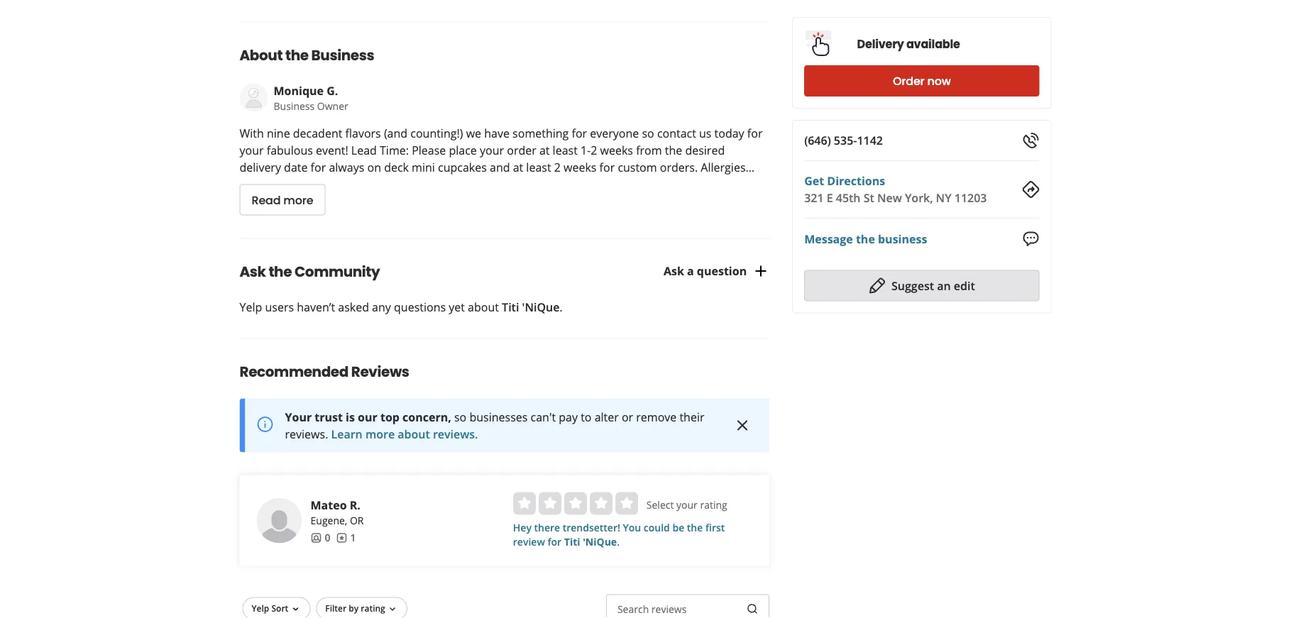 Task type: locate. For each thing, give the bounding box(es) containing it.
ask the community
[[240, 262, 380, 282]]

learn more about reviews. link
[[331, 427, 478, 442]]

1 vertical spatial more
[[366, 427, 395, 442]]

0 horizontal spatial rating
[[361, 603, 385, 614]]

the up users at the left
[[269, 262, 292, 282]]

your down with
[[240, 143, 264, 158]]

suggest an edit
[[892, 278, 975, 293]]

read more
[[252, 192, 313, 208]]

0 horizontal spatial ask
[[240, 262, 266, 282]]

0 horizontal spatial so
[[454, 410, 467, 425]]

321
[[805, 190, 824, 206]]

trendsetter!
[[563, 521, 620, 535]]

yelp left sort
[[252, 603, 269, 614]]

question
[[697, 263, 747, 279]]

reviews element
[[336, 531, 356, 545]]

0 vertical spatial weeks
[[600, 143, 633, 158]]

by
[[349, 603, 359, 614]]

1 horizontal spatial ask
[[664, 263, 684, 279]]

2 horizontal spatial your
[[677, 499, 698, 512]]

about
[[240, 45, 283, 65]]

recommended reviews element
[[217, 339, 793, 618]]

ask left a
[[664, 263, 684, 279]]

with
[[240, 125, 264, 141]]

24 directions v2 image
[[1023, 181, 1040, 198]]

rating left 16 chevron down v2 icon
[[361, 603, 385, 614]]

24 add v2 image
[[753, 263, 770, 280]]

1 horizontal spatial rating
[[700, 499, 728, 512]]

1 vertical spatial so
[[454, 410, 467, 425]]

business for about the business
[[311, 45, 374, 65]]

the down contact
[[665, 143, 683, 158]]

yelp inside popup button
[[252, 603, 269, 614]]

so up from
[[642, 125, 655, 141]]

24 phone v2 image
[[1023, 132, 1040, 149]]

0 horizontal spatial about
[[398, 427, 430, 442]]

order
[[893, 73, 925, 89]]

the up monique
[[285, 45, 309, 65]]

about the business
[[240, 45, 374, 65]]

0 vertical spatial .
[[560, 299, 563, 315]]

1 vertical spatial yelp
[[252, 603, 269, 614]]

1 horizontal spatial reviews.
[[433, 427, 478, 442]]

rating for select your rating
[[700, 499, 728, 512]]

delivery
[[240, 160, 281, 175]]

2
[[591, 143, 597, 158], [554, 160, 561, 175]]

least left the 1-
[[553, 143, 578, 158]]

1 horizontal spatial titi
[[564, 536, 580, 549]]

directions
[[827, 173, 886, 189]]

r.
[[350, 498, 361, 513]]

business
[[311, 45, 374, 65], [274, 100, 315, 113]]

review
[[513, 536, 545, 549]]

0 horizontal spatial reviews.
[[285, 427, 328, 442]]

0 vertical spatial yelp
[[240, 299, 262, 315]]

0 horizontal spatial titi
[[502, 299, 519, 315]]

…
[[746, 160, 755, 175]]

your
[[285, 410, 312, 425]]

for down event!
[[311, 160, 326, 175]]

business up g.
[[311, 45, 374, 65]]

so
[[642, 125, 655, 141], [454, 410, 467, 425]]

0 horizontal spatial your
[[240, 143, 264, 158]]

. inside recommended reviews element
[[617, 536, 620, 549]]

more right read
[[284, 192, 313, 208]]

about down "concern," at bottom left
[[398, 427, 430, 442]]

rating inside "dropdown button"
[[361, 603, 385, 614]]

or
[[622, 410, 633, 425]]

1 horizontal spatial .
[[617, 536, 620, 549]]

yelp inside ask the community element
[[240, 299, 262, 315]]

(and
[[384, 125, 408, 141]]

yelp left users at the left
[[240, 299, 262, 315]]

lead
[[351, 143, 377, 158]]

at down something
[[540, 143, 550, 158]]

for inside hey there trendsetter! you could be the first review for
[[548, 536, 562, 549]]

yelp for yelp sort
[[252, 603, 269, 614]]

reviews. down "concern," at bottom left
[[433, 427, 478, 442]]

0 horizontal spatial 'nique
[[522, 299, 560, 315]]

available
[[907, 36, 960, 52]]

order
[[507, 143, 537, 158]]

1 horizontal spatial least
[[553, 143, 578, 158]]

1 horizontal spatial so
[[642, 125, 655, 141]]

(no rating) image
[[513, 493, 638, 515]]

ask up users at the left
[[240, 262, 266, 282]]

535-
[[834, 133, 857, 148]]

hey
[[513, 521, 532, 535]]

so right "concern," at bottom left
[[454, 410, 467, 425]]

photo of mateo r. image
[[257, 498, 302, 544]]

select your rating
[[647, 499, 728, 512]]

0 vertical spatial rating
[[700, 499, 728, 512]]

businesses
[[470, 410, 528, 425]]

can't
[[531, 410, 556, 425]]

least down order
[[526, 160, 551, 175]]

yelp sort
[[252, 603, 288, 614]]

1 vertical spatial about
[[398, 427, 430, 442]]

16 chevron down v2 image
[[387, 604, 398, 615]]

search reviews
[[618, 603, 687, 617]]

ask
[[240, 262, 266, 282], [664, 263, 684, 279]]

0 vertical spatial about
[[468, 299, 499, 315]]

your up be
[[677, 499, 698, 512]]

the right be
[[687, 521, 703, 535]]

sort
[[272, 603, 288, 614]]

business inside monique g. business owner
[[274, 100, 315, 113]]

2 down everyone
[[591, 143, 597, 158]]

for up the 1-
[[572, 125, 587, 141]]

so businesses can't pay to alter or remove their reviews.
[[285, 410, 705, 442]]

yelp for yelp users haven't asked any questions yet about titi 'nique .
[[240, 299, 262, 315]]

more down top
[[366, 427, 395, 442]]

rating element
[[513, 493, 638, 515]]

None radio
[[590, 493, 613, 515], [616, 493, 638, 515], [590, 493, 613, 515], [616, 493, 638, 515]]

weeks down the 1-
[[564, 160, 597, 175]]

for right today
[[748, 125, 763, 141]]

1 vertical spatial 'nique
[[583, 536, 617, 549]]

your
[[240, 143, 264, 158], [480, 143, 504, 158], [677, 499, 698, 512]]

1 horizontal spatial more
[[366, 427, 395, 442]]

or
[[350, 514, 364, 528]]

the inside 'button'
[[856, 231, 875, 246]]

0 vertical spatial at
[[540, 143, 550, 158]]

more
[[284, 192, 313, 208], [366, 427, 395, 442]]

1 vertical spatial business
[[274, 100, 315, 113]]

rating up first
[[700, 499, 728, 512]]

mateo r. link
[[311, 498, 361, 513]]

at down order
[[513, 160, 523, 175]]

weeks down everyone
[[600, 143, 633, 158]]

message
[[805, 231, 853, 246]]

eugene,
[[311, 514, 347, 528]]

be
[[673, 521, 685, 535]]

titi down trendsetter! on the bottom left of the page
[[564, 536, 580, 549]]

2 down something
[[554, 160, 561, 175]]

the right message
[[856, 231, 875, 246]]

about inside ask the community element
[[468, 299, 499, 315]]

flavors
[[345, 125, 381, 141]]

titi inside recommended reviews element
[[564, 536, 580, 549]]

0 vertical spatial business
[[311, 45, 374, 65]]

0 horizontal spatial at
[[513, 160, 523, 175]]

pay
[[559, 410, 578, 425]]

suggest an edit button
[[805, 270, 1040, 302]]

(646) 535-1142
[[805, 133, 883, 148]]

more inside read more button
[[284, 192, 313, 208]]

0 vertical spatial 'nique
[[522, 299, 560, 315]]

yet
[[449, 299, 465, 315]]

we
[[466, 125, 481, 141]]

0 horizontal spatial .
[[560, 299, 563, 315]]

reviews. down your
[[285, 427, 328, 442]]

1 horizontal spatial at
[[540, 143, 550, 158]]

'nique inside ask the community element
[[522, 299, 560, 315]]

could
[[644, 521, 670, 535]]

the for ask the community
[[269, 262, 292, 282]]

1 vertical spatial rating
[[361, 603, 385, 614]]

you
[[623, 521, 641, 535]]

your down have
[[480, 143, 504, 158]]

read
[[252, 192, 281, 208]]

info alert
[[240, 399, 770, 453]]

1 horizontal spatial 'nique
[[583, 536, 617, 549]]

order now
[[893, 73, 951, 89]]

message the business button
[[805, 230, 928, 247]]

0 horizontal spatial more
[[284, 192, 313, 208]]

  text field inside recommended reviews element
[[606, 595, 770, 618]]

1 horizontal spatial 2
[[591, 143, 597, 158]]

yelp
[[240, 299, 262, 315], [252, 603, 269, 614]]

suggest
[[892, 278, 934, 293]]

asked
[[338, 299, 369, 315]]

45th
[[836, 190, 861, 206]]

weeks
[[600, 143, 633, 158], [564, 160, 597, 175]]

yelp users haven't asked any questions yet about titi 'nique .
[[240, 299, 563, 315]]

0 vertical spatial titi
[[502, 299, 519, 315]]

titi right 'yet'
[[502, 299, 519, 315]]

business down monique
[[274, 100, 315, 113]]

more inside info "alert"
[[366, 427, 395, 442]]

for down the "there"
[[548, 536, 562, 549]]

rating
[[700, 499, 728, 512], [361, 603, 385, 614]]

0 vertical spatial least
[[553, 143, 578, 158]]

hey there trendsetter! you could be the first review for
[[513, 521, 725, 549]]

concern,
[[403, 410, 451, 425]]

  text field
[[606, 595, 770, 618]]

today
[[715, 125, 745, 141]]

learn
[[331, 427, 363, 442]]

0 horizontal spatial 2
[[554, 160, 561, 175]]

ny
[[936, 190, 952, 206]]

1 vertical spatial titi
[[564, 536, 580, 549]]

close image
[[734, 417, 751, 434]]

0 horizontal spatial weeks
[[564, 160, 597, 175]]

reviews
[[351, 362, 409, 382]]

ask for ask a question
[[664, 263, 684, 279]]

None radio
[[513, 493, 536, 515], [539, 493, 562, 515], [564, 493, 587, 515], [513, 493, 536, 515], [539, 493, 562, 515], [564, 493, 587, 515]]

ask for ask the community
[[240, 262, 266, 282]]

any
[[372, 299, 391, 315]]

the
[[285, 45, 309, 65], [665, 143, 683, 158], [856, 231, 875, 246], [269, 262, 292, 282], [687, 521, 703, 535]]

ask inside ask a question link
[[664, 263, 684, 279]]

from
[[636, 143, 662, 158]]

community
[[295, 262, 380, 282]]

so inside with nine decadent flavors (and counting!) we have something for everyone so contact us today for your fabulous event!   lead time: please place your order at least 1-2 weeks from the desired delivery date for always on deck mini cupcakes and at least 2 weeks for custom orders.  allergies …
[[642, 125, 655, 141]]

24 pencil v2 image
[[869, 277, 886, 294]]

1 reviews. from the left
[[285, 427, 328, 442]]

desired
[[686, 143, 725, 158]]

1 vertical spatial least
[[526, 160, 551, 175]]

1 horizontal spatial about
[[468, 299, 499, 315]]

order now button
[[805, 65, 1040, 97]]

so inside so businesses can't pay to alter or remove their reviews.
[[454, 410, 467, 425]]

business for monique g. business owner
[[274, 100, 315, 113]]

0 vertical spatial so
[[642, 125, 655, 141]]

about right 'yet'
[[468, 299, 499, 315]]

ask the community element
[[217, 238, 793, 316]]

there
[[534, 521, 560, 535]]

0 vertical spatial more
[[284, 192, 313, 208]]

1 vertical spatial .
[[617, 536, 620, 549]]

remove
[[636, 410, 677, 425]]

titi 'nique .
[[564, 536, 620, 549]]

24 message v2 image
[[1023, 231, 1040, 248]]



Task type: describe. For each thing, give the bounding box(es) containing it.
our
[[358, 410, 378, 425]]

0
[[325, 531, 331, 545]]

1142
[[857, 133, 883, 148]]

something
[[513, 125, 569, 141]]

1 vertical spatial at
[[513, 160, 523, 175]]

yelp sort button
[[242, 598, 311, 618]]

trust
[[315, 410, 343, 425]]

the inside with nine decadent flavors (and counting!) we have something for everyone so contact us today for your fabulous event!   lead time: please place your order at least 1-2 weeks from the desired delivery date for always on deck mini cupcakes and at least 2 weeks for custom orders.  allergies …
[[665, 143, 683, 158]]

read more button
[[240, 184, 325, 216]]

is
[[346, 410, 355, 425]]

the for message the business
[[856, 231, 875, 246]]

everyone
[[590, 125, 639, 141]]

please
[[412, 143, 446, 158]]

about the business element
[[217, 22, 776, 216]]

decadent
[[293, 125, 343, 141]]

place
[[449, 143, 477, 158]]

16 chevron down v2 image
[[290, 604, 301, 615]]

rating for filter by rating
[[361, 603, 385, 614]]

their
[[680, 410, 705, 425]]

for left custom
[[600, 160, 615, 175]]

search
[[618, 603, 649, 617]]

recommended reviews
[[240, 362, 409, 382]]

haven't
[[297, 299, 335, 315]]

1 horizontal spatial your
[[480, 143, 504, 158]]

0 horizontal spatial least
[[526, 160, 551, 175]]

mateo r. eugene, or
[[311, 498, 364, 528]]

the for about the business
[[285, 45, 309, 65]]

date
[[284, 160, 308, 175]]

first
[[706, 521, 725, 535]]

recommended
[[240, 362, 349, 382]]

top
[[381, 410, 400, 425]]

your inside recommended reviews element
[[677, 499, 698, 512]]

monique g. business owner
[[274, 83, 348, 113]]

ask a question
[[664, 263, 747, 279]]

more for read
[[284, 192, 313, 208]]

delivery
[[857, 36, 904, 52]]

learn more about reviews.
[[331, 427, 478, 442]]

with nine decadent flavors (and counting!) we have something for everyone so contact us today for your fabulous event!   lead time: please place your order at least 1-2 weeks from the desired delivery date for always on deck mini cupcakes and at least 2 weeks for custom orders.  allergies …
[[240, 125, 763, 175]]

about inside info "alert"
[[398, 427, 430, 442]]

owner
[[317, 100, 348, 113]]

counting!)
[[411, 125, 463, 141]]

users
[[265, 299, 294, 315]]

'nique inside recommended reviews element
[[583, 536, 617, 549]]

mateo
[[311, 498, 347, 513]]

allergies
[[701, 160, 746, 175]]

new
[[878, 190, 902, 206]]

a
[[687, 263, 694, 279]]

1 horizontal spatial weeks
[[600, 143, 633, 158]]

reviews. inside so businesses can't pay to alter or remove their reviews.
[[285, 427, 328, 442]]

always
[[329, 160, 365, 175]]

e
[[827, 190, 833, 206]]

. inside ask the community element
[[560, 299, 563, 315]]

0 vertical spatial 2
[[591, 143, 597, 158]]

1-
[[581, 143, 591, 158]]

11203
[[955, 190, 987, 206]]

delivery available
[[857, 36, 960, 52]]

search image
[[747, 604, 758, 615]]

event!
[[316, 143, 348, 158]]

get directions 321 e 45th st new york, ny 11203
[[805, 173, 987, 206]]

fabulous
[[267, 143, 313, 158]]

orders.
[[660, 160, 698, 175]]

get
[[805, 173, 825, 189]]

g.
[[327, 83, 338, 98]]

1
[[350, 531, 356, 545]]

16 friends v2 image
[[311, 533, 322, 544]]

1 vertical spatial 2
[[554, 160, 561, 175]]

nine
[[267, 125, 290, 141]]

2 reviews. from the left
[[433, 427, 478, 442]]

custom
[[618, 160, 657, 175]]

time:
[[380, 143, 409, 158]]

get directions link
[[805, 173, 886, 189]]

photo of monique g. image
[[240, 84, 268, 112]]

titi inside ask the community element
[[502, 299, 519, 315]]

your trust is our top concern,
[[285, 410, 451, 425]]

monique
[[274, 83, 324, 98]]

have
[[484, 125, 510, 141]]

more for learn
[[366, 427, 395, 442]]

contact
[[657, 125, 696, 141]]

filter by rating button
[[316, 598, 407, 618]]

filter by rating
[[325, 603, 385, 614]]

select
[[647, 499, 674, 512]]

edit
[[954, 278, 975, 293]]

now
[[928, 73, 951, 89]]

friends element
[[311, 531, 331, 545]]

filter
[[325, 603, 347, 614]]

message the business
[[805, 231, 928, 246]]

the inside hey there trendsetter! you could be the first review for
[[687, 521, 703, 535]]

cupcakes
[[438, 160, 487, 175]]

1 vertical spatial weeks
[[564, 160, 597, 175]]

16 review v2 image
[[336, 533, 348, 544]]

mini
[[412, 160, 435, 175]]

us
[[699, 125, 712, 141]]

24 info v2 image
[[257, 416, 274, 433]]

alter
[[595, 410, 619, 425]]



Task type: vqa. For each thing, say whether or not it's contained in the screenshot.
Business Support link
no



